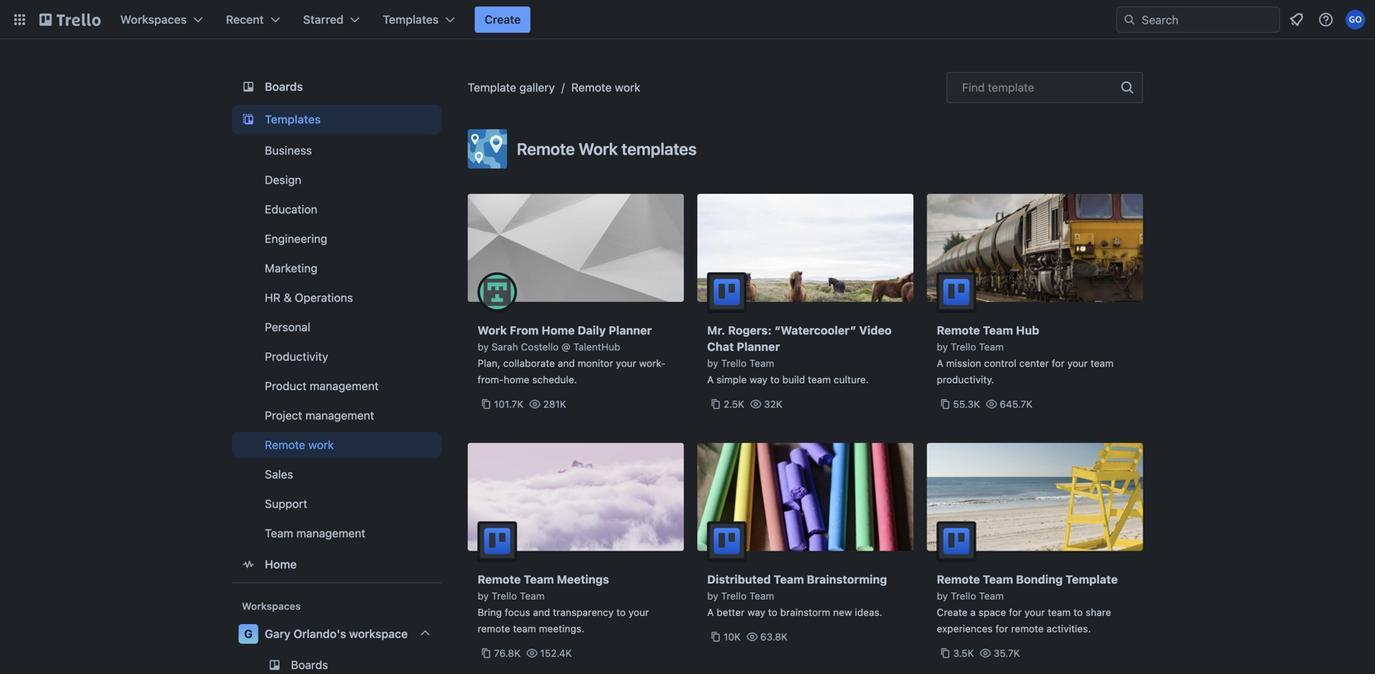 Task type: locate. For each thing, give the bounding box(es) containing it.
1 vertical spatial for
[[1009, 607, 1022, 618]]

boards down orlando's
[[291, 658, 328, 672]]

trello up mission
[[951, 341, 976, 353]]

trello up simple on the right bottom of the page
[[721, 358, 747, 369]]

1 horizontal spatial remote work
[[571, 81, 640, 94]]

home link
[[232, 550, 442, 580]]

hr & operations link
[[232, 285, 442, 311]]

0 vertical spatial workspaces
[[120, 13, 187, 26]]

template gallery link
[[468, 81, 555, 94]]

team down focus
[[513, 623, 536, 635]]

remote right gallery
[[571, 81, 612, 94]]

remote
[[478, 623, 510, 635], [1011, 623, 1044, 635]]

0 vertical spatial way
[[750, 374, 768, 386]]

0 horizontal spatial remote
[[478, 623, 510, 635]]

collaborate
[[503, 358, 555, 369]]

trello for remote team meetings
[[492, 591, 517, 602]]

management down the support link
[[296, 527, 365, 540]]

trello inside remote team bonding template by trello team create a space for your team to share experiences for remote activities.
[[951, 591, 976, 602]]

trello inside remote team meetings by trello team bring focus and transparency to your remote team meetings.
[[492, 591, 517, 602]]

your inside remote team meetings by trello team bring focus and transparency to your remote team meetings.
[[629, 607, 649, 618]]

remote work link up remote work templates
[[571, 81, 640, 94]]

personal
[[265, 320, 310, 334]]

gary orlando's workspace
[[265, 627, 408, 641]]

work left templates
[[579, 139, 618, 158]]

meetings
[[557, 573, 609, 586]]

bring
[[478, 607, 502, 618]]

by up the plan,
[[478, 341, 489, 353]]

management inside project management 'link'
[[305, 409, 374, 422]]

&
[[284, 291, 292, 304]]

management down productivity link
[[310, 379, 379, 393]]

Find template field
[[947, 72, 1143, 103]]

boards link up the templates link
[[232, 72, 442, 101]]

boards right board image
[[265, 80, 303, 93]]

0 vertical spatial remote work link
[[571, 81, 640, 94]]

trello inside the "distributed team brainstorming by trello team a better way to brainstorm new ideas."
[[721, 591, 747, 602]]

1 remote from the left
[[478, 623, 510, 635]]

your
[[616, 358, 636, 369], [1067, 358, 1088, 369], [629, 607, 649, 618], [1025, 607, 1045, 618]]

home up '@' on the left of the page
[[542, 324, 575, 337]]

1 vertical spatial remote work link
[[232, 432, 442, 458]]

0 vertical spatial management
[[310, 379, 379, 393]]

0 vertical spatial work
[[579, 139, 618, 158]]

0 horizontal spatial remote work link
[[232, 432, 442, 458]]

1 boards link from the top
[[232, 72, 442, 101]]

to inside remote team meetings by trello team bring focus and transparency to your remote team meetings.
[[616, 607, 626, 618]]

project management
[[265, 409, 374, 422]]

remote team meetings by trello team bring focus and transparency to your remote team meetings.
[[478, 573, 649, 635]]

home
[[542, 324, 575, 337], [265, 558, 297, 571]]

by down chat
[[707, 358, 718, 369]]

1 horizontal spatial and
[[558, 358, 575, 369]]

1 vertical spatial way
[[747, 607, 765, 618]]

planner down 'rogers:'
[[737, 340, 780, 354]]

a inside the "distributed team brainstorming by trello team a better way to brainstorm new ideas."
[[707, 607, 714, 618]]

remote work down the project
[[265, 438, 334, 452]]

1 horizontal spatial work
[[615, 81, 640, 94]]

trello team image
[[937, 273, 976, 312], [707, 522, 746, 561]]

2 horizontal spatial for
[[1052, 358, 1065, 369]]

2 vertical spatial management
[[296, 527, 365, 540]]

1 vertical spatial and
[[533, 607, 550, 618]]

board image
[[239, 77, 258, 97]]

team up activities.
[[1048, 607, 1071, 618]]

productivity
[[265, 350, 328, 363]]

template left gallery
[[468, 81, 516, 94]]

planner
[[609, 324, 652, 337], [737, 340, 780, 354]]

boards
[[265, 80, 303, 93], [291, 658, 328, 672]]

0 vertical spatial templates
[[383, 13, 439, 26]]

0 horizontal spatial for
[[995, 623, 1008, 635]]

by up mission
[[937, 341, 948, 353]]

1 horizontal spatial home
[[542, 324, 575, 337]]

by
[[478, 341, 489, 353], [937, 341, 948, 353], [707, 358, 718, 369], [478, 591, 489, 602], [707, 591, 718, 602], [937, 591, 948, 602]]

your for remote team hub
[[1067, 358, 1088, 369]]

a inside remote team hub by trello team a mission control center for your team productivity.
[[937, 358, 943, 369]]

trello team image for remote team bonding template
[[937, 522, 976, 561]]

0 vertical spatial template
[[468, 81, 516, 94]]

by inside remote team bonding template by trello team create a space for your team to share experiences for remote activities.
[[937, 591, 948, 602]]

center
[[1019, 358, 1049, 369]]

trello team image up mission
[[937, 273, 976, 312]]

work down project management at the bottom left of the page
[[308, 438, 334, 452]]

boards link down gary orlando's workspace
[[232, 652, 442, 674]]

1 vertical spatial management
[[305, 409, 374, 422]]

control
[[984, 358, 1017, 369]]

recent
[[226, 13, 264, 26]]

0 vertical spatial and
[[558, 358, 575, 369]]

to left build on the bottom right of the page
[[770, 374, 780, 386]]

to up 63.8k
[[768, 607, 777, 618]]

for inside remote team hub by trello team a mission control center for your team productivity.
[[1052, 358, 1065, 369]]

0 horizontal spatial trello team image
[[478, 522, 517, 561]]

sarah costello @ talenthub image
[[478, 273, 517, 312]]

management
[[310, 379, 379, 393], [305, 409, 374, 422], [296, 527, 365, 540]]

template inside remote team bonding template by trello team create a space for your team to share experiences for remote activities.
[[1066, 573, 1118, 586]]

1 horizontal spatial trello team image
[[707, 273, 746, 312]]

1 vertical spatial template
[[1066, 573, 1118, 586]]

1 vertical spatial work
[[478, 324, 507, 337]]

0 vertical spatial planner
[[609, 324, 652, 337]]

workspaces inside popup button
[[120, 13, 187, 26]]

to inside the mr. rogers: "watercooler" video chat planner by trello team a simple way to build team culture.
[[770, 374, 780, 386]]

remote up 'bring' at the left of page
[[478, 573, 521, 586]]

from-
[[478, 374, 504, 386]]

management down product management link
[[305, 409, 374, 422]]

business link
[[232, 138, 442, 164]]

and right focus
[[533, 607, 550, 618]]

0 horizontal spatial template
[[468, 81, 516, 94]]

create up the template gallery
[[485, 13, 521, 26]]

find template
[[962, 81, 1034, 94]]

way right simple on the right bottom of the page
[[750, 374, 768, 386]]

by up the experiences
[[937, 591, 948, 602]]

home
[[504, 374, 529, 386]]

template up share
[[1066, 573, 1118, 586]]

workspaces
[[120, 13, 187, 26], [242, 601, 301, 612]]

0 horizontal spatial remote work
[[265, 438, 334, 452]]

remote inside remote team hub by trello team a mission control center for your team productivity.
[[937, 324, 980, 337]]

orlando's
[[293, 627, 346, 641]]

your inside remote team hub by trello team a mission control center for your team productivity.
[[1067, 358, 1088, 369]]

645.7k
[[1000, 399, 1033, 410]]

a inside the mr. rogers: "watercooler" video chat planner by trello team a simple way to build team culture.
[[707, 374, 714, 386]]

and inside remote team meetings by trello team bring focus and transparency to your remote team meetings.
[[533, 607, 550, 618]]

productivity link
[[232, 344, 442, 370]]

back to home image
[[39, 7, 101, 33]]

1 horizontal spatial create
[[937, 607, 968, 618]]

0 vertical spatial work
[[615, 81, 640, 94]]

sarah
[[492, 341, 518, 353]]

0 vertical spatial a
[[937, 358, 943, 369]]

trello team image up distributed
[[707, 522, 746, 561]]

remote inside remote team meetings by trello team bring focus and transparency to your remote team meetings.
[[478, 623, 510, 635]]

create up the experiences
[[937, 607, 968, 618]]

0 horizontal spatial home
[[265, 558, 297, 571]]

work
[[579, 139, 618, 158], [478, 324, 507, 337]]

team
[[983, 324, 1013, 337], [979, 341, 1004, 353], [749, 358, 774, 369], [265, 527, 293, 540], [524, 573, 554, 586], [774, 573, 804, 586], [983, 573, 1013, 586], [520, 591, 545, 602], [749, 591, 774, 602], [979, 591, 1004, 602]]

1 vertical spatial remote work
[[265, 438, 334, 452]]

boards link
[[232, 72, 442, 101], [232, 652, 442, 674]]

1 vertical spatial planner
[[737, 340, 780, 354]]

trello inside remote team hub by trello team a mission control center for your team productivity.
[[951, 341, 976, 353]]

sales link
[[232, 462, 442, 488]]

work up sarah
[[478, 324, 507, 337]]

trello team image up 'bring' at the left of page
[[478, 522, 517, 561]]

55.3k
[[953, 399, 980, 410]]

trello team image up a
[[937, 522, 976, 561]]

remote work
[[571, 81, 640, 94], [265, 438, 334, 452]]

trello up a
[[951, 591, 976, 602]]

primary element
[[0, 0, 1375, 39]]

remote right remote work icon
[[517, 139, 575, 158]]

2 horizontal spatial trello team image
[[937, 522, 976, 561]]

a
[[937, 358, 943, 369], [707, 374, 714, 386], [707, 607, 714, 618]]

personal link
[[232, 314, 442, 341]]

0 vertical spatial home
[[542, 324, 575, 337]]

by inside the mr. rogers: "watercooler" video chat planner by trello team a simple way to build team culture.
[[707, 358, 718, 369]]

your right transparency
[[629, 607, 649, 618]]

remote down 'bring' at the left of page
[[478, 623, 510, 635]]

0 horizontal spatial and
[[533, 607, 550, 618]]

0 vertical spatial boards
[[265, 80, 303, 93]]

way
[[750, 374, 768, 386], [747, 607, 765, 618]]

1 vertical spatial boards link
[[232, 652, 442, 674]]

a left simple on the right bottom of the page
[[707, 374, 714, 386]]

templates button
[[373, 7, 465, 33]]

from
[[510, 324, 539, 337]]

remote up a
[[937, 573, 980, 586]]

product
[[265, 379, 307, 393]]

remote team bonding template by trello team create a space for your team to share experiences for remote activities.
[[937, 573, 1118, 635]]

trello up focus
[[492, 591, 517, 602]]

education
[[265, 203, 317, 216]]

trello
[[951, 341, 976, 353], [721, 358, 747, 369], [492, 591, 517, 602], [721, 591, 747, 602], [951, 591, 976, 602]]

for right space on the bottom
[[1009, 607, 1022, 618]]

your inside remote team bonding template by trello team create a space for your team to share experiences for remote activities.
[[1025, 607, 1045, 618]]

your right center
[[1067, 358, 1088, 369]]

way right better
[[747, 607, 765, 618]]

work up remote work templates
[[615, 81, 640, 94]]

3.5k
[[953, 648, 974, 659]]

templates up business
[[265, 113, 321, 126]]

1 vertical spatial create
[[937, 607, 968, 618]]

a left mission
[[937, 358, 943, 369]]

remote up 35.7k
[[1011, 623, 1044, 635]]

1 vertical spatial work
[[308, 438, 334, 452]]

gary
[[265, 627, 290, 641]]

templates right starred dropdown button
[[383, 13, 439, 26]]

1 horizontal spatial planner
[[737, 340, 780, 354]]

management inside product management link
[[310, 379, 379, 393]]

1 vertical spatial trello team image
[[707, 522, 746, 561]]

open information menu image
[[1318, 11, 1334, 28]]

workspaces button
[[110, 7, 213, 33]]

1 horizontal spatial trello team image
[[937, 273, 976, 312]]

for down space on the bottom
[[995, 623, 1008, 635]]

0 horizontal spatial templates
[[265, 113, 321, 126]]

2 remote from the left
[[1011, 623, 1044, 635]]

for for hub
[[1052, 358, 1065, 369]]

1 vertical spatial workspaces
[[242, 601, 301, 612]]

2 vertical spatial a
[[707, 607, 714, 618]]

management inside team management link
[[296, 527, 365, 540]]

remote up mission
[[937, 324, 980, 337]]

2 vertical spatial for
[[995, 623, 1008, 635]]

by inside the "distributed team brainstorming by trello team a better way to brainstorm new ideas."
[[707, 591, 718, 602]]

trello for remote team hub
[[951, 341, 976, 353]]

1 horizontal spatial template
[[1066, 573, 1118, 586]]

search image
[[1123, 13, 1136, 26]]

remote work link up sales link
[[232, 432, 442, 458]]

bonding
[[1016, 573, 1063, 586]]

a left better
[[707, 607, 714, 618]]

1 horizontal spatial remote
[[1011, 623, 1044, 635]]

0 horizontal spatial workspaces
[[120, 13, 187, 26]]

1 vertical spatial home
[[265, 558, 297, 571]]

0 vertical spatial create
[[485, 13, 521, 26]]

remote work up remote work templates
[[571, 81, 640, 94]]

by up 'bring' at the left of page
[[478, 591, 489, 602]]

trello team image for mr. rogers: "watercooler" video chat planner
[[707, 273, 746, 312]]

by up better
[[707, 591, 718, 602]]

planner up talenthub
[[609, 324, 652, 337]]

1 horizontal spatial for
[[1009, 607, 1022, 618]]

0 horizontal spatial work
[[478, 324, 507, 337]]

your down bonding
[[1025, 607, 1045, 618]]

remote inside remote team meetings by trello team bring focus and transparency to your remote team meetings.
[[478, 573, 521, 586]]

schedule.
[[532, 374, 577, 386]]

trello up better
[[721, 591, 747, 602]]

remote inside remote team bonding template by trello team create a space for your team to share experiences for remote activities.
[[937, 573, 980, 586]]

management for project management
[[305, 409, 374, 422]]

work
[[615, 81, 640, 94], [308, 438, 334, 452]]

remote for bonding
[[937, 573, 980, 586]]

templates
[[622, 139, 697, 158]]

0 horizontal spatial create
[[485, 13, 521, 26]]

0 horizontal spatial trello team image
[[707, 522, 746, 561]]

35.7k
[[994, 648, 1020, 659]]

home right home image
[[265, 558, 297, 571]]

0 horizontal spatial planner
[[609, 324, 652, 337]]

trello team image up mr.
[[707, 273, 746, 312]]

a for remote team hub
[[937, 358, 943, 369]]

your left work- on the left bottom of the page
[[616, 358, 636, 369]]

to right transparency
[[616, 607, 626, 618]]

remote work link
[[571, 81, 640, 94], [232, 432, 442, 458]]

trello team image
[[707, 273, 746, 312], [478, 522, 517, 561], [937, 522, 976, 561]]

and down '@' on the left of the page
[[558, 358, 575, 369]]

0 vertical spatial boards link
[[232, 72, 442, 101]]

create inside button
[[485, 13, 521, 26]]

Search field
[[1136, 7, 1279, 32]]

team right center
[[1091, 358, 1114, 369]]

template board image
[[239, 110, 258, 129]]

1 horizontal spatial templates
[[383, 13, 439, 26]]

chat
[[707, 340, 734, 354]]

build
[[782, 374, 805, 386]]

create
[[485, 13, 521, 26], [937, 607, 968, 618]]

team right build on the bottom right of the page
[[808, 374, 831, 386]]

0 vertical spatial for
[[1052, 358, 1065, 369]]

1 vertical spatial a
[[707, 374, 714, 386]]

1 horizontal spatial workspaces
[[242, 601, 301, 612]]

boards for second boards link from the bottom
[[265, 80, 303, 93]]

1 horizontal spatial remote work link
[[571, 81, 640, 94]]

0 vertical spatial trello team image
[[937, 273, 976, 312]]

to up activities.
[[1074, 607, 1083, 618]]

team inside the mr. rogers: "watercooler" video chat planner by trello team a simple way to build team culture.
[[808, 374, 831, 386]]

for right center
[[1052, 358, 1065, 369]]

trello inside the mr. rogers: "watercooler" video chat planner by trello team a simple way to build team culture.
[[721, 358, 747, 369]]

1 vertical spatial boards
[[291, 658, 328, 672]]

for
[[1052, 358, 1065, 369], [1009, 607, 1022, 618], [995, 623, 1008, 635]]

gallery
[[519, 81, 555, 94]]

work from home daily planner by sarah costello @ talenthub plan, collaborate and monitor your work- from-home schedule.
[[478, 324, 666, 386]]



Task type: vqa. For each thing, say whether or not it's contained in the screenshot.
the leftmost more
no



Task type: describe. For each thing, give the bounding box(es) containing it.
your for remote team bonding template
[[1025, 607, 1045, 618]]

education link
[[232, 196, 442, 223]]

team inside remote team bonding template by trello team create a space for your team to share experiences for remote activities.
[[1048, 607, 1071, 618]]

63.8k
[[760, 631, 788, 643]]

1 horizontal spatial work
[[579, 139, 618, 158]]

template
[[988, 81, 1034, 94]]

your inside work from home daily planner by sarah costello @ talenthub plan, collaborate and monitor your work- from-home schedule.
[[616, 358, 636, 369]]

mr. rogers: "watercooler" video chat planner by trello team a simple way to build team culture.
[[707, 324, 892, 386]]

engineering link
[[232, 226, 442, 252]]

support
[[265, 497, 307, 511]]

templates inside dropdown button
[[383, 13, 439, 26]]

transparency
[[553, 607, 614, 618]]

video
[[859, 324, 892, 337]]

remote team hub by trello team a mission control center for your team productivity.
[[937, 324, 1114, 386]]

management for team management
[[296, 527, 365, 540]]

brainstorm
[[780, 607, 830, 618]]

project
[[265, 409, 302, 422]]

gary orlando (garyorlando) image
[[1346, 10, 1365, 29]]

0 vertical spatial remote work
[[571, 81, 640, 94]]

1 vertical spatial templates
[[265, 113, 321, 126]]

trello team image for remote team meetings
[[478, 522, 517, 561]]

distributed team brainstorming by trello team a better way to brainstorm new ideas.
[[707, 573, 887, 618]]

to inside the "distributed team brainstorming by trello team a better way to brainstorm new ideas."
[[768, 607, 777, 618]]

product management
[[265, 379, 379, 393]]

trello team image for distributed team brainstorming
[[707, 522, 746, 561]]

home image
[[239, 555, 258, 575]]

activities.
[[1047, 623, 1091, 635]]

by inside remote team hub by trello team a mission control center for your team productivity.
[[937, 341, 948, 353]]

hr
[[265, 291, 281, 304]]

0 notifications image
[[1287, 10, 1306, 29]]

project management link
[[232, 403, 442, 429]]

ideas.
[[855, 607, 882, 618]]

brainstorming
[[807, 573, 887, 586]]

create inside remote team bonding template by trello team create a space for your team to share experiences for remote activities.
[[937, 607, 968, 618]]

find
[[962, 81, 985, 94]]

281k
[[543, 399, 566, 410]]

experiences
[[937, 623, 993, 635]]

support link
[[232, 491, 442, 517]]

by inside work from home daily planner by sarah costello @ talenthub plan, collaborate and monitor your work- from-home schedule.
[[478, 341, 489, 353]]

recent button
[[216, 7, 290, 33]]

starred
[[303, 13, 344, 26]]

32k
[[764, 399, 783, 410]]

planner inside the mr. rogers: "watercooler" video chat planner by trello team a simple way to build team culture.
[[737, 340, 780, 354]]

planner inside work from home daily planner by sarah costello @ talenthub plan, collaborate and monitor your work- from-home schedule.
[[609, 324, 652, 337]]

team inside remote team meetings by trello team bring focus and transparency to your remote team meetings.
[[513, 623, 536, 635]]

meetings.
[[539, 623, 584, 635]]

new
[[833, 607, 852, 618]]

engineering
[[265, 232, 327, 246]]

team inside the mr. rogers: "watercooler" video chat planner by trello team a simple way to build team culture.
[[749, 358, 774, 369]]

operations
[[295, 291, 353, 304]]

work inside work from home daily planner by sarah costello @ talenthub plan, collaborate and monitor your work- from-home schedule.
[[478, 324, 507, 337]]

a
[[970, 607, 976, 618]]

design
[[265, 173, 301, 187]]

product management link
[[232, 373, 442, 399]]

boards for 1st boards link from the bottom
[[291, 658, 328, 672]]

home inside work from home daily planner by sarah costello @ talenthub plan, collaborate and monitor your work- from-home schedule.
[[542, 324, 575, 337]]

and inside work from home daily planner by sarah costello @ talenthub plan, collaborate and monitor your work- from-home schedule.
[[558, 358, 575, 369]]

for for bonding
[[1009, 607, 1022, 618]]

mission
[[946, 358, 981, 369]]

trello for distributed team brainstorming
[[721, 591, 747, 602]]

team management link
[[232, 521, 442, 547]]

costello
[[521, 341, 559, 353]]

mr.
[[707, 324, 725, 337]]

way inside the "distributed team brainstorming by trello team a better way to brainstorm new ideas."
[[747, 607, 765, 618]]

way inside the mr. rogers: "watercooler" video chat planner by trello team a simple way to build team culture.
[[750, 374, 768, 386]]

your for remote team meetings
[[629, 607, 649, 618]]

team management
[[265, 527, 365, 540]]

a for distributed team brainstorming
[[707, 607, 714, 618]]

create button
[[475, 7, 531, 33]]

by inside remote team meetings by trello team bring focus and transparency to your remote team meetings.
[[478, 591, 489, 602]]

remote for meetings
[[478, 573, 521, 586]]

focus
[[505, 607, 530, 618]]

marketing
[[265, 262, 318, 275]]

10k
[[724, 631, 741, 643]]

templates link
[[232, 105, 442, 134]]

0 horizontal spatial work
[[308, 438, 334, 452]]

remote inside remote team bonding template by trello team create a space for your team to share experiences for remote activities.
[[1011, 623, 1044, 635]]

hub
[[1016, 324, 1039, 337]]

management for product management
[[310, 379, 379, 393]]

@
[[561, 341, 571, 353]]

simple
[[717, 374, 747, 386]]

share
[[1086, 607, 1111, 618]]

marketing link
[[232, 255, 442, 282]]

remote work inside remote work link
[[265, 438, 334, 452]]

trello team image for remote team hub
[[937, 273, 976, 312]]

productivity.
[[937, 374, 994, 386]]

152.4k
[[540, 648, 572, 659]]

sales
[[265, 468, 293, 481]]

hr & operations
[[265, 291, 353, 304]]

culture.
[[834, 374, 869, 386]]

monitor
[[578, 358, 613, 369]]

remote work templates
[[517, 139, 697, 158]]

starred button
[[293, 7, 370, 33]]

101.7k
[[494, 399, 524, 410]]

2 boards link from the top
[[232, 652, 442, 674]]

g
[[244, 627, 253, 641]]

remote for templates
[[517, 139, 575, 158]]

team inside remote team hub by trello team a mission control center for your team productivity.
[[1091, 358, 1114, 369]]

to inside remote team bonding template by trello team create a space for your team to share experiences for remote activities.
[[1074, 607, 1083, 618]]

space
[[978, 607, 1006, 618]]

76.8k
[[494, 648, 521, 659]]

daily
[[578, 324, 606, 337]]

plan,
[[478, 358, 500, 369]]

better
[[717, 607, 745, 618]]

work-
[[639, 358, 666, 369]]

design link
[[232, 167, 442, 193]]

talenthub
[[573, 341, 620, 353]]

rogers:
[[728, 324, 772, 337]]

remote down the project
[[265, 438, 305, 452]]

2.5k
[[724, 399, 744, 410]]

remote work icon image
[[468, 129, 507, 169]]

remote for hub
[[937, 324, 980, 337]]

workspace
[[349, 627, 408, 641]]



